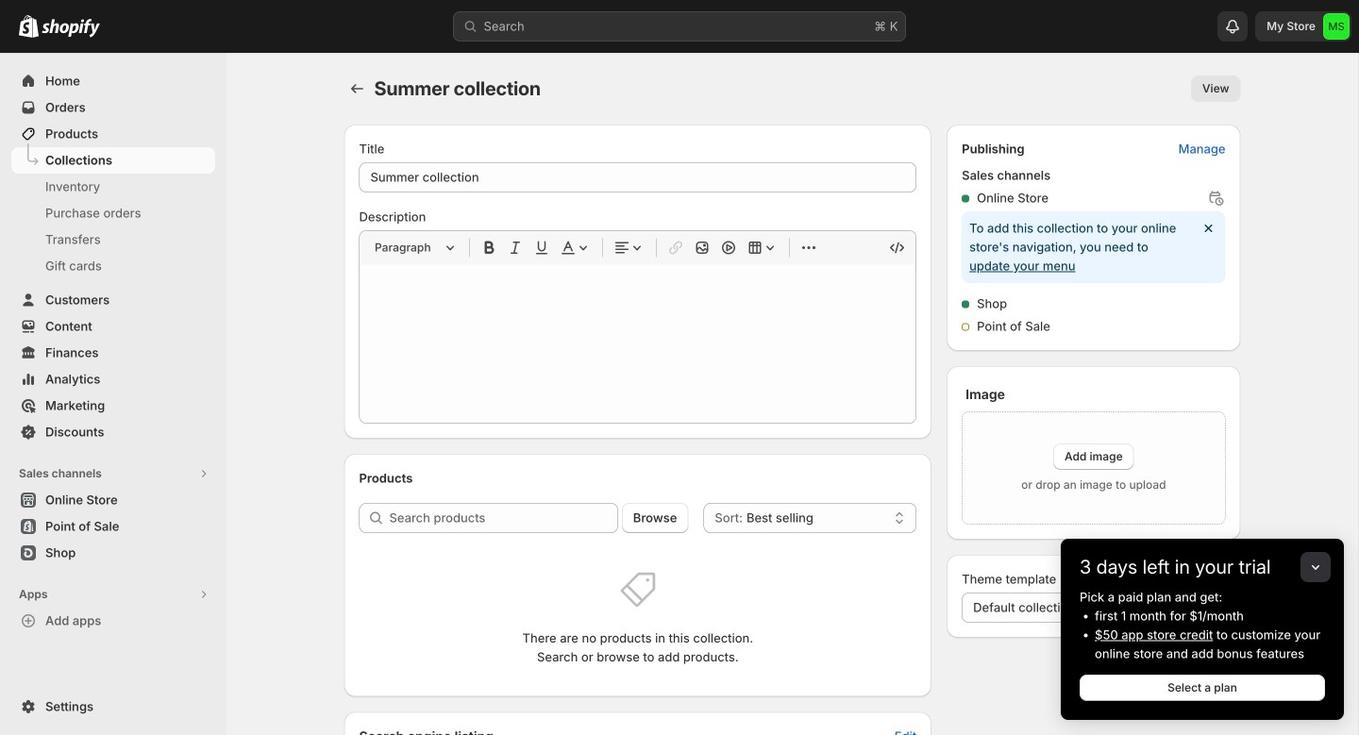 Task type: vqa. For each thing, say whether or not it's contained in the screenshot.
Launch
no



Task type: locate. For each thing, give the bounding box(es) containing it.
my store image
[[1324, 13, 1350, 40]]

shopify image
[[19, 15, 39, 38], [42, 19, 100, 38]]

0 horizontal spatial shopify image
[[19, 15, 39, 38]]

e.g. Summer collection, Under $100, Staff picks text field
[[359, 162, 917, 193]]

status
[[962, 211, 1226, 283]]



Task type: describe. For each thing, give the bounding box(es) containing it.
1 horizontal spatial shopify image
[[42, 19, 100, 38]]

Search products text field
[[389, 503, 618, 533]]

no products image
[[619, 571, 657, 609]]



